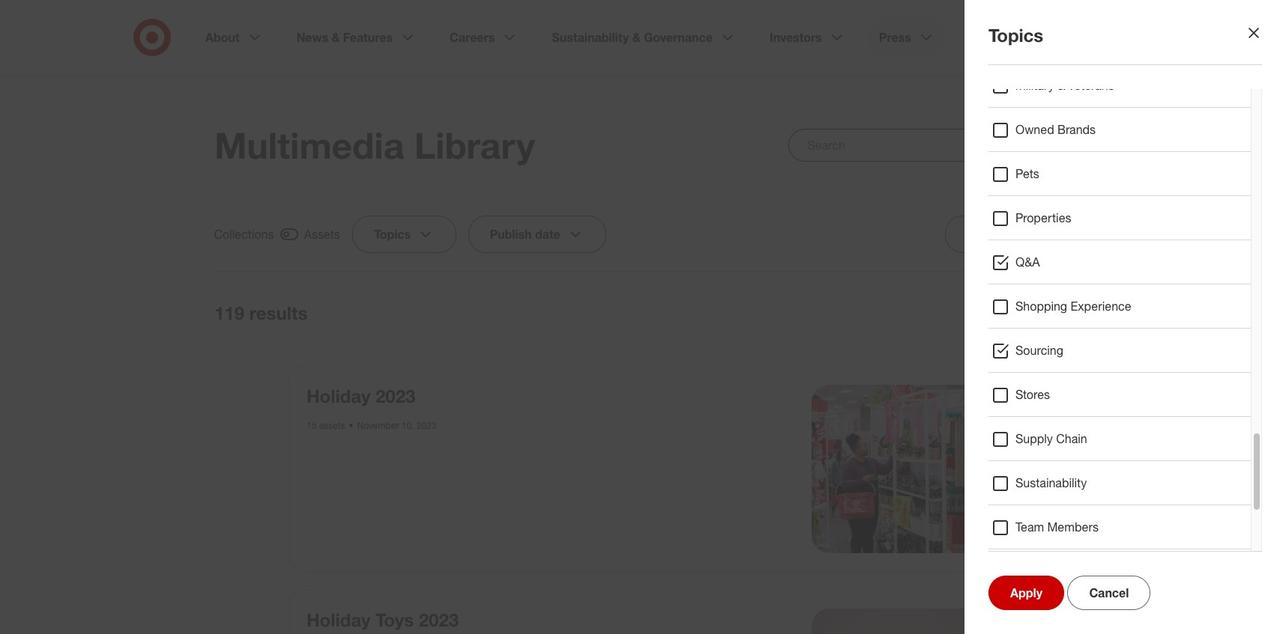 Task type: describe. For each thing, give the bounding box(es) containing it.
supply
[[1016, 432, 1053, 447]]

collections
[[214, 227, 274, 242]]

multimedia library
[[214, 124, 535, 167]]

team members
[[1016, 520, 1099, 535]]

assets
[[304, 227, 340, 242]]

holiday toys 2023
[[307, 609, 459, 632]]

publish date button
[[469, 216, 607, 253]]

assets
[[319, 421, 345, 432]]

Pets checkbox
[[992, 166, 1010, 184]]

holiday 2023
[[307, 385, 416, 408]]

date
[[536, 227, 561, 242]]

topics button
[[352, 216, 457, 253]]

topics dialog
[[0, 0, 1286, 635]]

experience
[[1071, 299, 1132, 314]]

november 10, 2023
[[357, 421, 437, 432]]

Shopping Experience checkbox
[[992, 298, 1010, 316]]

a guest carrying a red target basket browses colorful holiday displays. image
[[811, 385, 980, 554]]

holiday toys 2023 link
[[307, 609, 459, 632]]

0 vertical spatial 2023
[[376, 385, 416, 408]]

sustainability
[[1016, 476, 1087, 491]]

Sustainability checkbox
[[992, 475, 1010, 493]]

toys
[[376, 609, 414, 632]]

119 results
[[214, 302, 308, 325]]

pets
[[1016, 166, 1039, 181]]

10,
[[402, 421, 414, 432]]

Properties checkbox
[[992, 210, 1010, 228]]

119
[[214, 302, 244, 325]]

chain
[[1056, 432, 1087, 447]]

supply chain
[[1016, 432, 1087, 447]]

results
[[249, 302, 308, 325]]

shopping
[[1016, 299, 1067, 314]]

sourcing
[[1016, 343, 1064, 358]]

Supply Chain checkbox
[[992, 431, 1010, 449]]

publish
[[490, 227, 532, 242]]

cancel button
[[1068, 576, 1151, 611]]

stores
[[1016, 388, 1050, 403]]

military & veterans
[[1016, 78, 1114, 93]]

military
[[1016, 78, 1054, 93]]

Stores checkbox
[[992, 387, 1010, 405]]

properties
[[1016, 211, 1072, 226]]



Task type: locate. For each thing, give the bounding box(es) containing it.
2 vertical spatial 2023
[[419, 609, 459, 632]]

apply button
[[989, 576, 1064, 611]]

q&a
[[1016, 255, 1040, 270]]

&
[[1058, 78, 1065, 93]]

holiday left the toys at the left of the page
[[307, 609, 371, 632]]

topics inside dialog
[[989, 24, 1044, 46]]

team
[[1016, 520, 1044, 535]]

2023 for 10,
[[417, 421, 437, 432]]

military & veterans checkbox
[[992, 77, 1010, 95]]

topics right assets
[[374, 227, 411, 242]]

holiday for holiday toys 2023
[[307, 609, 371, 632]]

holiday for holiday 2023
[[307, 385, 371, 408]]

Q&A checkbox
[[992, 254, 1010, 272]]

owned
[[1016, 122, 1054, 137]]

Search search field
[[789, 129, 1072, 162]]

cancel
[[1089, 586, 1129, 601]]

1 vertical spatial topics
[[374, 227, 411, 242]]

publish date
[[490, 227, 561, 242]]

holiday
[[307, 385, 371, 408], [307, 609, 371, 632]]

1 vertical spatial 2023
[[417, 421, 437, 432]]

0 vertical spatial holiday
[[307, 385, 371, 408]]

shopping experience
[[1016, 299, 1132, 314]]

15 assets
[[307, 421, 345, 432]]

2023 right 10,
[[417, 421, 437, 432]]

0 horizontal spatial topics
[[374, 227, 411, 242]]

november
[[357, 421, 399, 432]]

15
[[307, 421, 317, 432]]

unchecked image
[[1030, 304, 1048, 322]]

None checkbox
[[214, 225, 340, 244], [1006, 302, 1072, 325], [214, 225, 340, 244], [1006, 302, 1072, 325]]

2023 up november 10, 2023 at the left bottom of the page
[[376, 385, 416, 408]]

Owned Brands checkbox
[[992, 121, 1010, 139]]

topics up military & veterans option
[[989, 24, 1044, 46]]

topics inside button
[[374, 227, 411, 242]]

veterans
[[1069, 78, 1114, 93]]

Team Members checkbox
[[992, 519, 1010, 537]]

1 holiday from the top
[[307, 385, 371, 408]]

Sourcing checkbox
[[992, 343, 1010, 361]]

2023
[[376, 385, 416, 408], [417, 421, 437, 432], [419, 609, 459, 632]]

topics
[[989, 24, 1044, 46], [374, 227, 411, 242]]

checked image
[[280, 226, 298, 244]]

owned brands
[[1016, 122, 1096, 137]]

library
[[414, 124, 535, 167]]

1 horizontal spatial topics
[[989, 24, 1044, 46]]

holiday up the assets at the bottom of page
[[307, 385, 371, 408]]

holiday 2023 link
[[307, 385, 416, 408]]

members
[[1048, 520, 1099, 535]]

2 holiday from the top
[[307, 609, 371, 632]]

2023 for toys
[[419, 609, 459, 632]]

0 vertical spatial topics
[[989, 24, 1044, 46]]

1 vertical spatial holiday
[[307, 609, 371, 632]]

multimedia
[[214, 124, 404, 167]]

2023 right the toys at the left of the page
[[419, 609, 459, 632]]

apply
[[1010, 586, 1043, 601]]

brands
[[1058, 122, 1096, 137]]



Task type: vqa. For each thing, say whether or not it's contained in the screenshot.
date at the top left
yes



